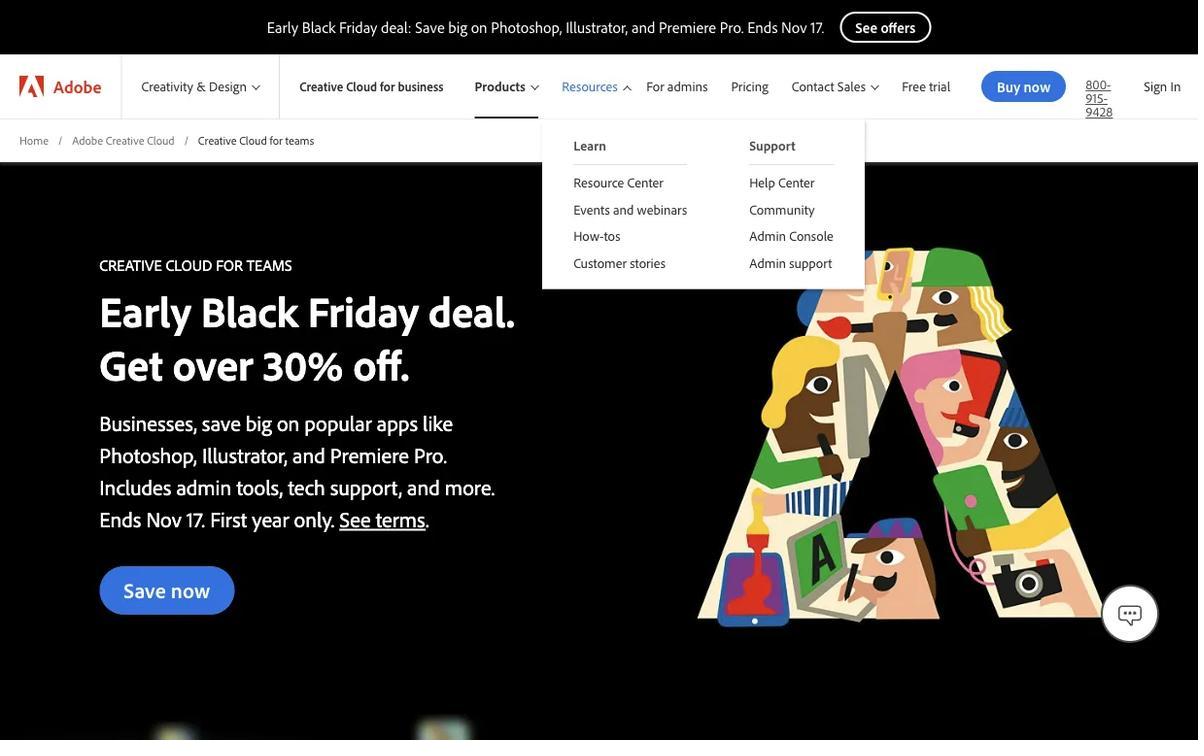 Task type: vqa. For each thing, say whether or not it's contained in the screenshot.
Share & Protect Pdfs link
no



Task type: locate. For each thing, give the bounding box(es) containing it.
for left business
[[380, 78, 395, 94]]

1 vertical spatial photoshop,
[[99, 441, 197, 469]]

adobe up adobe creative cloud
[[53, 75, 101, 97]]

on left popular
[[277, 409, 300, 437]]

premiere inside the "businesses, save big on popular apps like photoshop, illustrator, and premiere pro. includes admin tools, tech support, and more. ends nov 17. first year only."
[[330, 441, 409, 469]]

0 vertical spatial illustrator,
[[566, 17, 628, 37]]

illustrator, for save
[[566, 17, 628, 37]]

black down teams
[[201, 284, 298, 338]]

1 horizontal spatial big
[[448, 17, 467, 37]]

1 vertical spatial early
[[99, 284, 191, 338]]

0 vertical spatial 17.
[[811, 17, 824, 37]]

and down resource center at the top of the page
[[613, 201, 634, 218]]

resource center
[[573, 174, 663, 191]]

0 vertical spatial save
[[415, 17, 445, 37]]

1 horizontal spatial nov
[[781, 17, 807, 37]]

1 horizontal spatial cloud
[[239, 133, 267, 147]]

1 horizontal spatial on
[[471, 17, 487, 37]]

0 horizontal spatial pro.
[[414, 441, 447, 469]]

nov down includes
[[146, 506, 182, 533]]

cloud left business
[[346, 78, 377, 94]]

17. up contact
[[811, 17, 824, 37]]

pro. up pricing
[[720, 17, 744, 37]]

center for resource center
[[627, 174, 663, 191]]

1 center from the left
[[627, 174, 663, 191]]

0 horizontal spatial big
[[246, 409, 272, 437]]

1 horizontal spatial early
[[267, 17, 298, 37]]

0 horizontal spatial center
[[627, 174, 663, 191]]

photoshop, down businesses,
[[99, 441, 197, 469]]

big right the deal:
[[448, 17, 467, 37]]

0 horizontal spatial illustrator,
[[202, 441, 288, 469]]

sales
[[837, 78, 866, 95]]

creative down design
[[198, 133, 237, 147]]

800-
[[1086, 76, 1111, 93]]

black up creative cloud for business link
[[302, 17, 336, 37]]

0 vertical spatial admin
[[749, 228, 786, 245]]

ends up pricing
[[747, 17, 778, 37]]

creative
[[299, 78, 343, 94], [106, 133, 144, 147], [198, 133, 237, 147]]

2 horizontal spatial creative
[[299, 78, 343, 94]]

1 horizontal spatial illustrator,
[[566, 17, 628, 37]]

cloud left the teams
[[239, 133, 267, 147]]

see terms .
[[340, 506, 429, 533]]

pro.
[[720, 17, 744, 37], [414, 441, 447, 469]]

0 vertical spatial photoshop,
[[491, 17, 562, 37]]

illustrator, for popular
[[202, 441, 288, 469]]

ends
[[747, 17, 778, 37], [99, 506, 141, 533]]

apps
[[377, 409, 418, 437]]

0 vertical spatial adobe
[[53, 75, 101, 97]]

photoshop, up products
[[491, 17, 562, 37]]

first
[[210, 506, 247, 533]]

customer stories link
[[542, 250, 718, 276]]

admin
[[749, 228, 786, 245], [749, 254, 786, 271]]

creative cloud for teams
[[198, 133, 314, 147]]

admin support link
[[718, 250, 865, 276]]

0 vertical spatial big
[[448, 17, 467, 37]]

events and webinars link
[[542, 196, 718, 223]]

design
[[209, 78, 247, 95]]

creative cloud for teams early black friday deal. get over 30% off.
[[99, 255, 525, 391]]

community link
[[718, 196, 865, 223]]

only.
[[294, 506, 335, 533]]

0 horizontal spatial save
[[124, 576, 166, 603]]

1 vertical spatial nov
[[146, 506, 182, 533]]

center up events and webinars
[[627, 174, 663, 191]]

home link
[[19, 132, 49, 148]]

photoshop, for on
[[99, 441, 197, 469]]

1 horizontal spatial center
[[778, 174, 815, 191]]

1 vertical spatial pro.
[[414, 441, 447, 469]]

tools,
[[237, 473, 283, 501]]

creative for creative cloud for business
[[299, 78, 343, 94]]

adobe
[[53, 75, 101, 97], [72, 133, 103, 147]]

1 horizontal spatial photoshop,
[[491, 17, 562, 37]]

1 vertical spatial black
[[201, 284, 298, 338]]

for left the teams
[[270, 133, 283, 147]]

and
[[631, 17, 655, 37], [613, 201, 634, 218], [293, 441, 325, 469], [407, 473, 440, 501]]

for
[[380, 78, 395, 94], [270, 133, 283, 147]]

1 horizontal spatial ends
[[747, 17, 778, 37]]

17.
[[811, 17, 824, 37], [186, 506, 205, 533]]

for for teams
[[270, 133, 283, 147]]

0 vertical spatial premiere
[[659, 17, 716, 37]]

1 vertical spatial for
[[270, 133, 283, 147]]

products button
[[455, 54, 542, 119]]

0 horizontal spatial nov
[[146, 506, 182, 533]]

ends down includes
[[99, 506, 141, 533]]

pro. down the like
[[414, 441, 447, 469]]

1 vertical spatial big
[[246, 409, 272, 437]]

1 vertical spatial premiere
[[330, 441, 409, 469]]

big right save
[[246, 409, 272, 437]]

0 vertical spatial on
[[471, 17, 487, 37]]

2 center from the left
[[778, 174, 815, 191]]

&
[[197, 78, 206, 95]]

ends inside the "businesses, save big on popular apps like photoshop, illustrator, and premiere pro. includes admin tools, tech support, and more. ends nov 17. first year only."
[[99, 506, 141, 533]]

premiere up admins
[[659, 17, 716, 37]]

0 vertical spatial for
[[380, 78, 395, 94]]

illustrator, up tools,
[[202, 441, 288, 469]]

on inside the "businesses, save big on popular apps like photoshop, illustrator, and premiere pro. includes admin tools, tech support, and more. ends nov 17. first year only."
[[277, 409, 300, 437]]

1 vertical spatial admin
[[749, 254, 786, 271]]

0 vertical spatial pro.
[[720, 17, 744, 37]]

photoshop, inside the "businesses, save big on popular apps like photoshop, illustrator, and premiere pro. includes admin tools, tech support, and more. ends nov 17. first year only."
[[99, 441, 197, 469]]

0 horizontal spatial premiere
[[330, 441, 409, 469]]

save left now
[[124, 576, 166, 603]]

premiere
[[659, 17, 716, 37], [330, 441, 409, 469]]

deal:
[[381, 17, 412, 37]]

2 admin from the top
[[749, 254, 786, 271]]

1 vertical spatial on
[[277, 409, 300, 437]]

creative
[[99, 255, 162, 275]]

resources button
[[542, 54, 635, 119]]

0 horizontal spatial ends
[[99, 506, 141, 533]]

adobe creative cloud link
[[72, 132, 175, 148]]

save now
[[124, 576, 210, 603]]

how-tos link
[[542, 223, 718, 250]]

center up community link
[[778, 174, 815, 191]]

pro. for businesses, save big on popular apps like photoshop, illustrator, and premiere pro. includes admin tools, tech support, and more. ends nov 17. first year only.
[[414, 441, 447, 469]]

1 vertical spatial adobe
[[72, 133, 103, 147]]

premiere for tools,
[[330, 441, 409, 469]]

creative down creativity
[[106, 133, 144, 147]]

nov
[[781, 17, 807, 37], [146, 506, 182, 533]]

0 horizontal spatial for
[[270, 133, 283, 147]]

1 vertical spatial ends
[[99, 506, 141, 533]]

free trial
[[902, 78, 950, 95]]

1 admin from the top
[[749, 228, 786, 245]]

pro. inside the "businesses, save big on popular apps like photoshop, illustrator, and premiere pro. includes admin tools, tech support, and more. ends nov 17. first year only."
[[414, 441, 447, 469]]

see terms link
[[340, 506, 426, 533]]

terms
[[376, 506, 426, 533]]

businesses,
[[99, 409, 197, 437]]

sign in
[[1144, 78, 1181, 95]]

cloud down creativity
[[147, 133, 175, 147]]

stories
[[630, 254, 666, 271]]

1 horizontal spatial pro.
[[720, 17, 744, 37]]

resource
[[573, 174, 624, 191]]

admin console link
[[718, 223, 865, 250]]

2 horizontal spatial cloud
[[346, 78, 377, 94]]

black
[[302, 17, 336, 37], [201, 284, 298, 338]]

.
[[426, 506, 429, 533]]

1 horizontal spatial premiere
[[659, 17, 716, 37]]

save right the deal:
[[415, 17, 445, 37]]

premiere up support, at the bottom left of the page
[[330, 441, 409, 469]]

1 vertical spatial 17.
[[186, 506, 205, 533]]

0 horizontal spatial early
[[99, 284, 191, 338]]

popular
[[304, 409, 372, 437]]

illustrator, up 'resources' on the top of the page
[[566, 17, 628, 37]]

admin for admin console
[[749, 228, 786, 245]]

resource center link
[[542, 165, 718, 196]]

0 horizontal spatial on
[[277, 409, 300, 437]]

creative up the teams
[[299, 78, 343, 94]]

big
[[448, 17, 467, 37], [246, 409, 272, 437]]

get
[[99, 337, 163, 391]]

915-
[[1086, 89, 1108, 106]]

1 horizontal spatial black
[[302, 17, 336, 37]]

early
[[267, 17, 298, 37], [99, 284, 191, 338]]

nov up contact
[[781, 17, 807, 37]]

tech
[[288, 473, 325, 501]]

0 horizontal spatial cloud
[[147, 133, 175, 147]]

1 horizontal spatial for
[[380, 78, 395, 94]]

trial
[[929, 78, 950, 95]]

1 vertical spatial save
[[124, 576, 166, 603]]

for
[[216, 255, 243, 275]]

contact
[[792, 78, 834, 95]]

0 horizontal spatial 17.
[[186, 506, 205, 533]]

1 vertical spatial illustrator,
[[202, 441, 288, 469]]

teams
[[246, 255, 292, 275]]

0 horizontal spatial black
[[201, 284, 298, 338]]

help
[[749, 174, 775, 191]]

sign in button
[[1140, 70, 1185, 103]]

help center
[[749, 174, 815, 191]]

see
[[340, 506, 371, 533]]

1 vertical spatial friday
[[308, 284, 419, 338]]

pricing
[[731, 78, 768, 95]]

on up the products popup button
[[471, 17, 487, 37]]

support,
[[330, 473, 402, 501]]

1 horizontal spatial save
[[415, 17, 445, 37]]

on
[[471, 17, 487, 37], [277, 409, 300, 437]]

admin down 'admin console' link
[[749, 254, 786, 271]]

adobe right home
[[72, 133, 103, 147]]

cloud
[[346, 78, 377, 94], [147, 133, 175, 147], [239, 133, 267, 147]]

friday
[[339, 17, 377, 37], [308, 284, 419, 338]]

adobe link
[[0, 54, 121, 119]]

0 horizontal spatial photoshop,
[[99, 441, 197, 469]]

illustrator, inside the "businesses, save big on popular apps like photoshop, illustrator, and premiere pro. includes admin tools, tech support, and more. ends nov 17. first year only."
[[202, 441, 288, 469]]

17. left first
[[186, 506, 205, 533]]

1 horizontal spatial creative
[[198, 133, 237, 147]]

admin down community
[[749, 228, 786, 245]]



Task type: describe. For each thing, give the bounding box(es) containing it.
photoshop, for deal:
[[491, 17, 562, 37]]

black inside creative cloud for teams early black friday deal. get over 30% off.
[[201, 284, 298, 338]]

friday inside creative cloud for teams early black friday deal. get over 30% off.
[[308, 284, 419, 338]]

0 vertical spatial black
[[302, 17, 336, 37]]

0 vertical spatial nov
[[781, 17, 807, 37]]

nov inside the "businesses, save big on popular apps like photoshop, illustrator, and premiere pro. includes admin tools, tech support, and more. ends nov 17. first year only."
[[146, 506, 182, 533]]

save
[[202, 409, 241, 437]]

adobe creative cloud
[[72, 133, 175, 147]]

admin console
[[749, 228, 833, 245]]

contact sales button
[[780, 54, 890, 119]]

customer stories
[[573, 254, 666, 271]]

for for business
[[380, 78, 395, 94]]

adobe for adobe creative cloud
[[72, 133, 103, 147]]

admin support
[[749, 254, 832, 271]]

big inside the "businesses, save big on popular apps like photoshop, illustrator, and premiere pro. includes admin tools, tech support, and more. ends nov 17. first year only."
[[246, 409, 272, 437]]

9428
[[1086, 103, 1113, 120]]

admins
[[667, 78, 708, 95]]

0 vertical spatial friday
[[339, 17, 377, 37]]

save now link
[[99, 566, 235, 615]]

0 vertical spatial ends
[[747, 17, 778, 37]]

help center link
[[718, 165, 865, 196]]

premiere for 17.
[[659, 17, 716, 37]]

console
[[789, 228, 833, 245]]

businesses, save big on popular apps like photoshop, illustrator, and premiere pro. includes admin tools, tech support, and more. ends nov 17. first year only.
[[99, 409, 495, 533]]

customer
[[573, 254, 627, 271]]

cloud
[[166, 255, 212, 275]]

admin for admin support
[[749, 254, 786, 271]]

early inside creative cloud for teams early black friday deal. get over 30% off.
[[99, 284, 191, 338]]

adobe for adobe
[[53, 75, 101, 97]]

more.
[[445, 473, 495, 501]]

17. inside the "businesses, save big on popular apps like photoshop, illustrator, and premiere pro. includes admin tools, tech support, and more. ends nov 17. first year only."
[[186, 506, 205, 533]]

and up tech
[[293, 441, 325, 469]]

year
[[252, 506, 289, 533]]

free trial link
[[890, 54, 962, 119]]

for admins
[[646, 78, 708, 95]]

pricing link
[[719, 54, 780, 119]]

admin
[[176, 473, 232, 501]]

includes
[[99, 473, 171, 501]]

deal.
[[429, 284, 515, 338]]

pro. for early black friday deal: save big on photoshop, illustrator, and premiere pro. ends nov 17.
[[720, 17, 744, 37]]

over
[[173, 337, 253, 391]]

1 horizontal spatial 17.
[[811, 17, 824, 37]]

off.
[[353, 337, 409, 391]]

resources
[[562, 78, 618, 95]]

like
[[423, 409, 453, 437]]

events and webinars
[[573, 201, 687, 218]]

and up .
[[407, 473, 440, 501]]

for
[[646, 78, 664, 95]]

and up for
[[631, 17, 655, 37]]

cloud for creative cloud for business
[[346, 78, 377, 94]]

creative for creative cloud for teams
[[198, 133, 237, 147]]

how-tos
[[573, 228, 620, 245]]

creativity & design button
[[122, 54, 279, 119]]

webinars
[[637, 201, 687, 218]]

business
[[398, 78, 444, 94]]

tos
[[604, 228, 620, 245]]

how-
[[573, 228, 604, 245]]

free
[[902, 78, 926, 95]]

creative cloud for business link
[[280, 54, 455, 119]]

30%
[[263, 337, 343, 391]]

cloud for creative cloud for teams
[[239, 133, 267, 147]]

for admins link
[[635, 54, 719, 119]]

home
[[19, 133, 49, 147]]

community
[[749, 201, 815, 218]]

800- 915- 9428 link
[[1086, 76, 1124, 120]]

creativity
[[141, 78, 193, 95]]

0 horizontal spatial creative
[[106, 133, 144, 147]]

in
[[1170, 78, 1181, 95]]

creativity & design
[[141, 78, 247, 95]]

0 vertical spatial early
[[267, 17, 298, 37]]

products
[[475, 78, 526, 95]]

center for help center
[[778, 174, 815, 191]]

now
[[171, 576, 210, 603]]

learn
[[573, 137, 606, 154]]

support
[[789, 254, 832, 271]]

contact sales
[[792, 78, 866, 95]]

events
[[573, 201, 610, 218]]

support
[[749, 137, 795, 154]]

sign
[[1144, 78, 1167, 95]]

teams
[[285, 133, 314, 147]]

800- 915- 9428
[[1086, 76, 1113, 120]]

creative cloud for business
[[299, 78, 444, 94]]

early black friday deal: save big on photoshop, illustrator, and premiere pro. ends nov 17.
[[267, 17, 824, 37]]



